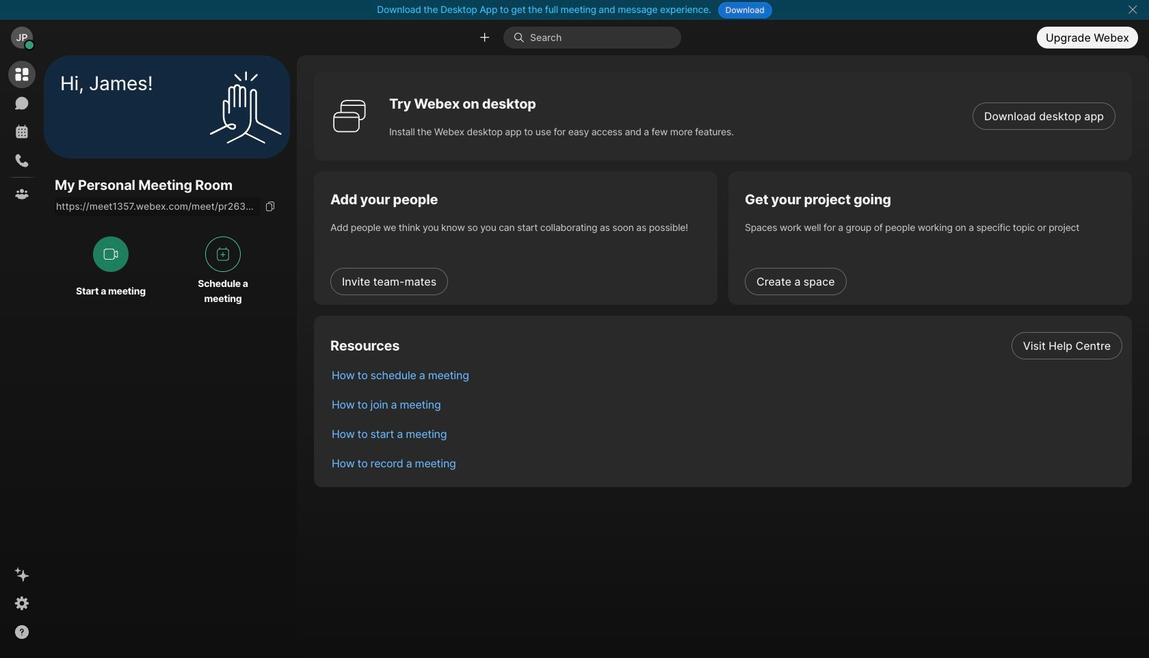 Task type: locate. For each thing, give the bounding box(es) containing it.
5 list item from the top
[[321, 449, 1133, 478]]

3 list item from the top
[[321, 390, 1133, 419]]

None text field
[[55, 197, 260, 216]]

4 list item from the top
[[321, 419, 1133, 449]]

cancel_16 image
[[1128, 4, 1139, 15]]

list item
[[321, 331, 1133, 361], [321, 361, 1133, 390], [321, 390, 1133, 419], [321, 419, 1133, 449], [321, 449, 1133, 478]]

navigation
[[0, 55, 44, 659]]



Task type: describe. For each thing, give the bounding box(es) containing it.
two hands high-fiving image
[[205, 66, 287, 148]]

2 list item from the top
[[321, 361, 1133, 390]]

1 list item from the top
[[321, 331, 1133, 361]]

webex tab list
[[8, 61, 36, 208]]



Task type: vqa. For each thing, say whether or not it's contained in the screenshot.
option group
no



